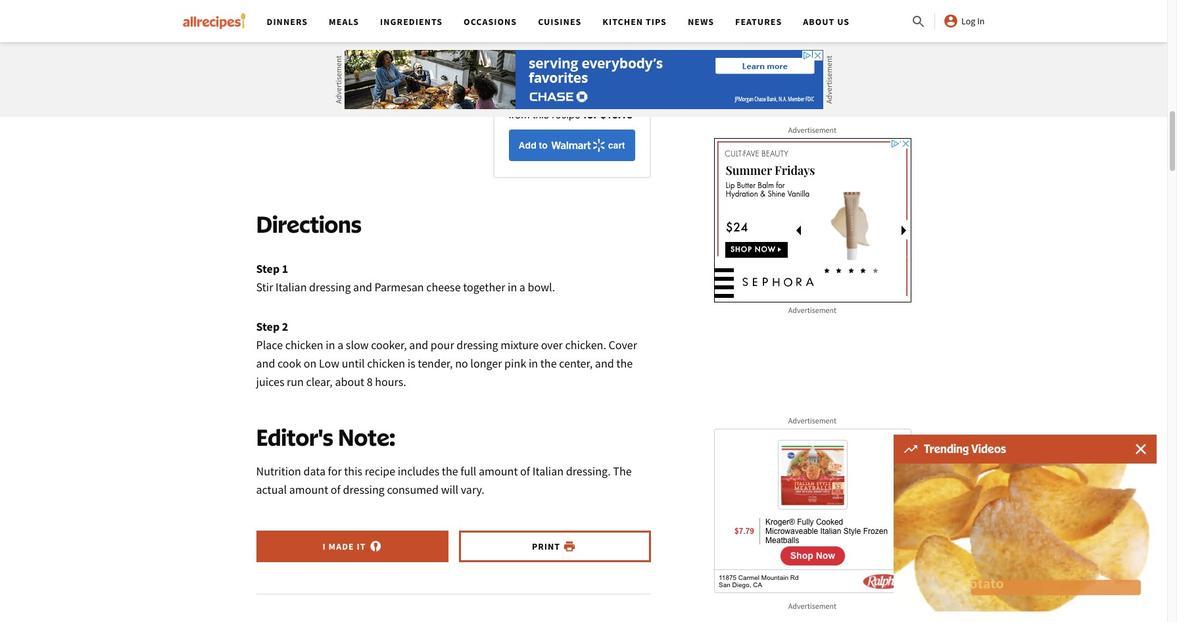 Task type: describe. For each thing, give the bounding box(es) containing it.
pink
[[505, 356, 526, 371]]

diego,
[[529, 7, 556, 17]]

recipe inside nutrition data for this recipe includes the full amount of italian dressing. the actual amount of dressing consumed will vary.
[[365, 464, 396, 479]]

from
[[509, 109, 530, 121]]

cuisines
[[538, 16, 582, 28]]

note:
[[338, 423, 396, 451]]

signature
[[338, 43, 386, 58]]

1
[[265, 24, 271, 40]]

and up is
[[409, 338, 428, 353]]

3
[[546, 94, 552, 105]]

videos
[[972, 442, 1007, 456]]

consumed
[[387, 482, 439, 497]]

made
[[329, 541, 354, 553]]

san
[[510, 7, 527, 17]]

for inside nutrition data for this recipe includes the full amount of italian dressing. the actual amount of dressing consumed will vary.
[[328, 464, 342, 479]]

8
[[367, 374, 373, 390]]

occasions link
[[464, 16, 517, 28]]

this inside nutrition data for this recipe includes the full amount of italian dressing. the actual amount of dressing consumed will vary.
[[344, 464, 363, 479]]

i
[[323, 541, 326, 553]]

1 vertical spatial walmart logo image
[[551, 136, 606, 155]]

meals link
[[329, 16, 359, 28]]

add
[[519, 140, 537, 151]]

video player application
[[894, 464, 1157, 612]]

(such
[[437, 24, 463, 40]]

tips
[[646, 16, 667, 28]]

(such as olive garden℠ signature italian dressing)
[[265, 24, 477, 58]]

nutrition
[[256, 464, 301, 479]]

change button
[[601, 5, 634, 19]]

log in link
[[943, 13, 985, 29]]

it
[[357, 541, 366, 553]]

about
[[803, 16, 835, 28]]

news
[[688, 16, 714, 28]]

add to
[[519, 140, 548, 151]]

italian inside nutrition data for this recipe includes the full amount of italian dressing. the actual amount of dressing consumed will vary.
[[533, 464, 564, 479]]

2 vertical spatial chicken
[[367, 356, 405, 371]]

slow
[[346, 338, 369, 353]]

italian right stir
[[276, 280, 307, 295]]

trending
[[924, 442, 969, 456]]

directions
[[256, 210, 362, 238]]

cuisines link
[[538, 16, 582, 28]]

about us
[[803, 16, 850, 28]]

editor's note:
[[256, 423, 396, 451]]

kitchen tips link
[[603, 16, 667, 28]]

breasts
[[401, 101, 437, 116]]

over
[[541, 338, 563, 353]]

spoon image
[[369, 540, 382, 553]]

no
[[455, 356, 468, 371]]

dressing up "slow"
[[309, 280, 351, 295]]

features
[[736, 16, 782, 28]]

0 vertical spatial amount
[[479, 464, 518, 479]]

0 vertical spatial in
[[508, 280, 517, 295]]

0 vertical spatial advertisement region
[[344, 50, 823, 109]]

italian inside '(such as olive garden℠ signature italian dressing)'
[[389, 43, 420, 58]]

kitchen tips
[[603, 16, 667, 28]]

print
[[532, 541, 561, 553]]

cover
[[609, 338, 637, 353]]

92128
[[573, 7, 599, 17]]

2 vertical spatial in
[[529, 356, 538, 371]]

bowl.
[[528, 280, 555, 295]]

and down cover
[[595, 356, 614, 371]]

recipe inside "buy all 3 ingredients from this recipe for $15.13"
[[552, 109, 581, 121]]

olive
[[265, 43, 290, 58]]

for inside "buy all 3 ingredients from this recipe for $15.13"
[[584, 109, 598, 121]]

about us link
[[803, 16, 850, 28]]

and up "slow"
[[353, 280, 372, 295]]

about
[[335, 374, 365, 390]]

change
[[601, 7, 634, 17]]

1 vertical spatial chicken
[[285, 338, 323, 353]]

dressing inside nutrition data for this recipe includes the full amount of italian dressing. the actual amount of dressing consumed will vary.
[[343, 482, 385, 497]]

stir italian dressing and parmesan cheese together in a bowl.
[[256, 280, 555, 295]]

includes
[[398, 464, 440, 479]]

is
[[408, 356, 416, 371]]

center,
[[559, 356, 593, 371]]

full
[[461, 464, 477, 479]]

run
[[287, 374, 304, 390]]

0 vertical spatial walmart logo image
[[527, 30, 619, 56]]

1 vertical spatial advertisement region
[[714, 138, 911, 303]]

log in
[[962, 15, 985, 27]]

place
[[256, 338, 283, 353]]

1 horizontal spatial of
[[520, 464, 530, 479]]

dressing)
[[422, 43, 468, 58]]

juices
[[256, 374, 285, 390]]

print image
[[563, 540, 576, 553]]

place chicken in a slow cooker, and pour dressing mixture over chicken. cover and cook on low until chicken is tender, no longer pink in the center, and the juices run clear, about 8 hours.
[[256, 338, 637, 390]]

nutrition data for this recipe includes the full amount of italian dressing. the actual amount of dressing consumed will vary.
[[256, 464, 632, 497]]

chicken.
[[565, 338, 607, 353]]



Task type: vqa. For each thing, say whether or not it's contained in the screenshot.
the topmost Parmesan
yes



Task type: locate. For each thing, give the bounding box(es) containing it.
together
[[463, 280, 506, 295]]

0 horizontal spatial the
[[442, 464, 458, 479]]

all
[[532, 94, 543, 105]]

occasions
[[464, 16, 517, 28]]

1 vertical spatial parmesan
[[375, 280, 424, 295]]

$15.13
[[601, 109, 633, 121]]

(16
[[273, 24, 288, 40]]

print button
[[459, 531, 651, 563]]

recipe down ingredients at top
[[552, 109, 581, 121]]

0 vertical spatial a
[[520, 280, 526, 295]]

as
[[466, 24, 477, 40]]

walmart logo image right to
[[551, 136, 606, 155]]

amount right full
[[479, 464, 518, 479]]

cooker,
[[371, 338, 407, 353]]

2 horizontal spatial in
[[529, 356, 538, 371]]

1 vertical spatial in
[[326, 338, 335, 353]]

i made it button
[[256, 531, 448, 563]]

parmesan
[[338, 72, 388, 87], [375, 280, 424, 295]]

0 vertical spatial for
[[584, 109, 598, 121]]

us
[[838, 16, 850, 28]]

chicken
[[361, 101, 399, 116], [285, 338, 323, 353], [367, 356, 405, 371]]

chicken up on
[[285, 338, 323, 353]]

features link
[[736, 16, 782, 28]]

close image
[[1136, 444, 1147, 455]]

0 horizontal spatial of
[[331, 482, 341, 497]]

italian left dressing.
[[533, 464, 564, 479]]

ounce)
[[291, 24, 325, 40]]

0 vertical spatial cheese
[[390, 72, 424, 87]]

1 horizontal spatial in
[[508, 280, 517, 295]]

cook
[[278, 356, 301, 371]]

dressing up longer
[[457, 338, 498, 353]]

this down "note:"
[[344, 464, 363, 479]]

boneless skinless chicken breasts
[[273, 101, 437, 116]]

in right the "together"
[[508, 280, 517, 295]]

0 horizontal spatial recipe
[[365, 464, 396, 479]]

in
[[978, 15, 985, 27]]

san diego, ca 92128 change
[[510, 7, 634, 17]]

dressing inside place chicken in a slow cooker, and pour dressing mixture over chicken. cover and cook on low until chicken is tender, no longer pink in the center, and the juices run clear, about 8 hours.
[[457, 338, 498, 353]]

1 horizontal spatial a
[[520, 280, 526, 295]]

vary.
[[461, 482, 485, 497]]

clear,
[[306, 374, 333, 390]]

dinners link
[[267, 16, 308, 28]]

amount down data
[[289, 482, 328, 497]]

boneless
[[273, 101, 317, 116]]

tender,
[[418, 356, 453, 371]]

pour
[[431, 338, 454, 353]]

0 horizontal spatial a
[[338, 338, 344, 353]]

the
[[541, 356, 557, 371], [617, 356, 633, 371], [442, 464, 458, 479]]

chicken down cooker,
[[367, 356, 405, 371]]

0 horizontal spatial amount
[[289, 482, 328, 497]]

a
[[520, 280, 526, 295], [338, 338, 344, 353]]

0 horizontal spatial for
[[328, 464, 342, 479]]

to
[[539, 140, 548, 151]]

in up low
[[326, 338, 335, 353]]

ingredients link
[[380, 16, 443, 28]]

parmesan up cooker,
[[375, 280, 424, 295]]

garden℠
[[292, 43, 336, 58]]

1 horizontal spatial this
[[533, 109, 549, 121]]

the up 'will'
[[442, 464, 458, 479]]

0 vertical spatial this
[[533, 109, 549, 121]]

italian up signature
[[359, 24, 390, 40]]

buy all 3 ingredients from this recipe for $15.13
[[509, 94, 633, 121]]

in right the pink
[[529, 356, 538, 371]]

home image
[[183, 13, 246, 29]]

meals
[[329, 16, 359, 28]]

ingredients
[[380, 16, 443, 28]]

skinless
[[320, 101, 359, 116]]

parmesan down signature
[[338, 72, 388, 87]]

1 horizontal spatial cheese
[[426, 280, 461, 295]]

1 horizontal spatial recipe
[[552, 109, 581, 121]]

1 vertical spatial for
[[328, 464, 342, 479]]

this inside "buy all 3 ingredients from this recipe for $15.13"
[[533, 109, 549, 121]]

bottle
[[327, 24, 357, 40]]

1 vertical spatial amount
[[289, 482, 328, 497]]

stir
[[256, 280, 273, 295]]

for
[[584, 109, 598, 121], [328, 464, 342, 479]]

1 horizontal spatial for
[[584, 109, 598, 121]]

chicken down grated parmesan cheese
[[361, 101, 399, 116]]

advertisement region
[[344, 50, 823, 109], [714, 138, 911, 303]]

the down cover
[[617, 356, 633, 371]]

1 horizontal spatial the
[[541, 356, 557, 371]]

cheese up breasts
[[390, 72, 424, 87]]

1 (16 ounce) bottle italian dressing
[[265, 24, 434, 40]]

for right data
[[328, 464, 342, 479]]

0 horizontal spatial this
[[344, 464, 363, 479]]

the down over
[[541, 356, 557, 371]]

1 vertical spatial of
[[331, 482, 341, 497]]

of right full
[[520, 464, 530, 479]]

of down editor's note:
[[331, 482, 341, 497]]

and down place
[[256, 356, 275, 371]]

will
[[441, 482, 459, 497]]

the
[[613, 464, 632, 479]]

trending image
[[905, 445, 918, 453]]

0 horizontal spatial cheese
[[390, 72, 424, 87]]

walmart logo image
[[527, 30, 619, 56], [551, 136, 606, 155]]

recipe down "note:"
[[365, 464, 396, 479]]

for down ingredients at top
[[584, 109, 598, 121]]

of
[[520, 464, 530, 479], [331, 482, 341, 497]]

amount
[[479, 464, 518, 479], [289, 482, 328, 497]]

account image
[[943, 13, 959, 29]]

1 vertical spatial this
[[344, 464, 363, 479]]

grated
[[304, 72, 336, 87]]

0 horizontal spatial in
[[326, 338, 335, 353]]

kitchen
[[603, 16, 643, 28]]

1 vertical spatial recipe
[[365, 464, 396, 479]]

a left bowl.
[[520, 280, 526, 295]]

navigation containing dinners
[[256, 0, 911, 42]]

dressing left consumed
[[343, 482, 385, 497]]

walmart logo image down cuisines
[[527, 30, 619, 56]]

news link
[[688, 16, 714, 28]]

trending videos
[[924, 442, 1007, 456]]

1 vertical spatial a
[[338, 338, 344, 353]]

buy
[[509, 94, 529, 105]]

1 vertical spatial cheese
[[426, 280, 461, 295]]

0 vertical spatial chicken
[[361, 101, 399, 116]]

0 vertical spatial parmesan
[[338, 72, 388, 87]]

this down all on the top left of page
[[533, 109, 549, 121]]

italian down ingredients
[[389, 43, 420, 58]]

log
[[962, 15, 976, 27]]

dressing left (such
[[392, 24, 434, 40]]

1 horizontal spatial amount
[[479, 464, 518, 479]]

the inside nutrition data for this recipe includes the full amount of italian dressing. the actual amount of dressing consumed will vary.
[[442, 464, 458, 479]]

a left "slow"
[[338, 338, 344, 353]]

search image
[[911, 14, 927, 30]]

grated parmesan cheese
[[304, 72, 424, 87]]

cheese left the "together"
[[426, 280, 461, 295]]

italian
[[359, 24, 390, 40], [389, 43, 420, 58], [276, 280, 307, 295], [533, 464, 564, 479]]

ca
[[558, 7, 571, 17]]

0 vertical spatial of
[[520, 464, 530, 479]]

i made it
[[323, 541, 366, 553]]

a inside place chicken in a slow cooker, and pour dressing mixture over chicken. cover and cook on low until chicken is tender, no longer pink in the center, and the juices run clear, about 8 hours.
[[338, 338, 344, 353]]

2 horizontal spatial the
[[617, 356, 633, 371]]

navigation
[[256, 0, 911, 42]]

on
[[304, 356, 317, 371]]

dinners
[[267, 16, 308, 28]]

hours.
[[375, 374, 406, 390]]

0 vertical spatial recipe
[[552, 109, 581, 121]]

dressing.
[[566, 464, 611, 479]]



